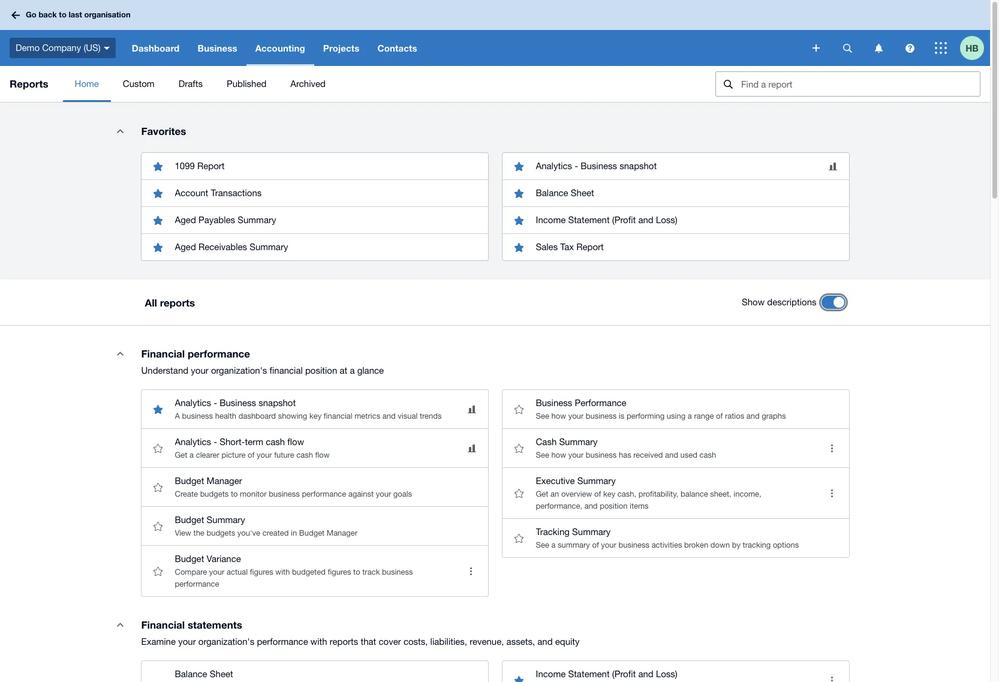 Task type: locate. For each thing, give the bounding box(es) containing it.
budgets inside budget summary view the budgets you've created in budget manager
[[207, 528, 235, 537]]

business right a
[[182, 412, 213, 421]]

aged
[[175, 215, 196, 225], [175, 242, 196, 252]]

2 statement from the top
[[568, 669, 610, 679]]

with left budgeted
[[276, 567, 290, 576]]

cash up "future"
[[266, 437, 285, 447]]

2 financial from the top
[[141, 618, 185, 631]]

manager inside budget manager create budgets to monitor business performance against your goals
[[207, 476, 242, 486]]

1 vertical spatial (profit
[[612, 669, 636, 679]]

sheet,
[[710, 490, 732, 499]]

0 vertical spatial income statement (profit and loss) link
[[502, 206, 849, 233]]

1 vertical spatial snapshot
[[259, 398, 296, 408]]

with left 'that'
[[311, 636, 327, 647]]

aged left receivables
[[175, 242, 196, 252]]

of right overview
[[594, 490, 601, 499]]

summary inside cash summary see how your business has received and used cash
[[559, 437, 598, 447]]

in
[[291, 528, 297, 537]]

expand report group image for financial statements
[[108, 612, 132, 636]]

balance down examine
[[175, 669, 207, 679]]

favorite image for cash
[[507, 436, 531, 460]]

0 vertical spatial key
[[309, 412, 322, 421]]

statements
[[188, 618, 242, 631]]

- for analytics - business snapshot
[[575, 161, 578, 171]]

1 horizontal spatial position
[[600, 502, 628, 511]]

0 horizontal spatial svg image
[[104, 47, 110, 50]]

summary for tracking summary
[[572, 527, 611, 537]]

0 vertical spatial statement
[[568, 215, 610, 225]]

see down the tracking
[[536, 540, 549, 549]]

0 vertical spatial balance sheet
[[536, 188, 594, 198]]

1 vertical spatial organization's
[[198, 636, 255, 647]]

1 horizontal spatial svg image
[[813, 44, 820, 52]]

your right examine
[[178, 636, 196, 647]]

analytics inside analytics - business snapshot a business health dashboard showing key financial metrics and visual trends
[[175, 398, 211, 408]]

1 aged from the top
[[175, 215, 196, 225]]

1 vertical spatial report
[[577, 242, 604, 252]]

banner
[[0, 0, 990, 66]]

0 horizontal spatial get
[[175, 451, 187, 460]]

income statement (profit and loss) up sales tax report
[[536, 215, 678, 225]]

your inside tracking summary see a summary of your business activities broken down by tracking options
[[601, 540, 617, 549]]

create
[[175, 490, 198, 499]]

1 vertical spatial budgets
[[207, 528, 235, 537]]

1 how from the top
[[552, 412, 566, 421]]

business inside the business performance see how your business is performing using a range of ratios and graphs
[[586, 412, 617, 421]]

remove favorite image inside 1099 report link
[[146, 154, 170, 178]]

reports left 'that'
[[330, 636, 358, 647]]

2 aged from the top
[[175, 242, 196, 252]]

more information about analytics - business snapshot image
[[468, 405, 476, 413]]

1 horizontal spatial manager
[[327, 528, 358, 537]]

2 expand report group image from the top
[[108, 612, 132, 636]]

your right 'summary'
[[601, 540, 617, 549]]

business
[[182, 412, 213, 421], [586, 412, 617, 421], [586, 451, 617, 460], [269, 490, 300, 499], [619, 540, 650, 549], [382, 567, 413, 576]]

go
[[26, 10, 36, 19]]

0 vertical spatial financial
[[270, 365, 303, 376]]

svg image
[[906, 43, 915, 52], [813, 44, 820, 52], [104, 47, 110, 50]]

income up the sales
[[536, 215, 566, 225]]

0 vertical spatial (profit
[[612, 215, 636, 225]]

2 see from the top
[[536, 451, 549, 460]]

your right understand
[[191, 365, 209, 376]]

position left at
[[305, 365, 337, 376]]

remove favorite image
[[507, 181, 531, 205], [146, 208, 170, 232], [507, 235, 531, 259], [146, 397, 170, 421]]

0 vertical spatial get
[[175, 451, 187, 460]]

2 vertical spatial analytics
[[175, 437, 211, 447]]

0 vertical spatial organization's
[[211, 365, 267, 376]]

0 horizontal spatial financial
[[270, 365, 303, 376]]

dashboard
[[239, 412, 276, 421]]

your up executive
[[568, 451, 584, 460]]

metrics
[[355, 412, 380, 421]]

an
[[551, 490, 559, 499]]

more information about analytics - business snapshot image
[[829, 162, 837, 170]]

see for business performance
[[536, 412, 549, 421]]

remove favorite image for balance sheet
[[507, 181, 531, 205]]

short-
[[220, 437, 245, 447]]

custom
[[123, 79, 155, 89]]

a
[[350, 365, 355, 376], [688, 412, 692, 421], [190, 451, 194, 460], [552, 540, 556, 549]]

a right using
[[688, 412, 692, 421]]

how up cash
[[552, 412, 566, 421]]

0 vertical spatial financial
[[141, 347, 185, 360]]

figures right budgeted
[[328, 567, 351, 576]]

aged for aged receivables summary
[[175, 242, 196, 252]]

how inside cash summary see how your business has received and used cash
[[552, 451, 566, 460]]

1 horizontal spatial flow
[[315, 451, 330, 460]]

balance
[[536, 188, 568, 198], [175, 669, 207, 679]]

favorite image left clearer
[[146, 436, 170, 460]]

0 horizontal spatial balance
[[175, 669, 207, 679]]

your down variance
[[209, 567, 225, 576]]

1 income statement (profit and loss) link from the top
[[502, 206, 849, 233]]

home link
[[63, 66, 111, 102]]

0 vertical spatial see
[[536, 412, 549, 421]]

your inside cash summary see how your business has received and used cash
[[568, 451, 584, 460]]

0 vertical spatial how
[[552, 412, 566, 421]]

1 loss) from the top
[[656, 215, 678, 225]]

get inside the executive summary get an overview of key cash, profitability, balance sheet, income, performance, and position items
[[536, 490, 549, 499]]

position
[[305, 365, 337, 376], [600, 502, 628, 511]]

sheet down analytics - business snapshot
[[571, 188, 594, 198]]

1 vertical spatial see
[[536, 451, 549, 460]]

1 vertical spatial expand report group image
[[108, 612, 132, 636]]

aged payables summary link
[[141, 206, 488, 233]]

summary up you've
[[207, 515, 245, 525]]

0 vertical spatial reports
[[160, 296, 195, 309]]

favorite image left cash
[[507, 436, 531, 460]]

balance sheet down analytics - business snapshot
[[536, 188, 594, 198]]

to left the last
[[59, 10, 67, 19]]

0 vertical spatial aged
[[175, 215, 196, 225]]

Find a report text field
[[740, 72, 980, 96]]

2 vertical spatial -
[[214, 437, 217, 447]]

- for analytics - business snapshot a business health dashboard showing key financial metrics and visual trends
[[214, 398, 217, 408]]

menu
[[63, 66, 706, 102]]

summary for executive summary
[[577, 476, 616, 486]]

0 vertical spatial balance
[[536, 188, 568, 198]]

report right tax
[[577, 242, 604, 252]]

key inside analytics - business snapshot a business health dashboard showing key financial metrics and visual trends
[[309, 412, 322, 421]]

analytics for analytics - business snapshot
[[536, 161, 572, 171]]

your down term
[[257, 451, 272, 460]]

see
[[536, 412, 549, 421], [536, 451, 549, 460], [536, 540, 549, 549]]

see up cash
[[536, 412, 549, 421]]

see down cash
[[536, 451, 549, 460]]

trends
[[420, 412, 442, 421]]

financial
[[270, 365, 303, 376], [324, 412, 353, 421]]

report
[[197, 161, 225, 171], [577, 242, 604, 252]]

summary up overview
[[577, 476, 616, 486]]

income for 2nd income statement (profit and loss) link from the top of the page
[[536, 669, 566, 679]]

2 horizontal spatial svg image
[[906, 43, 915, 52]]

0 horizontal spatial flow
[[288, 437, 304, 447]]

1 vertical spatial income statement (profit and loss)
[[536, 669, 678, 679]]

analytics
[[536, 161, 572, 171], [175, 398, 211, 408], [175, 437, 211, 447]]

income statement (profit and loss) link
[[502, 206, 849, 233], [502, 661, 849, 682]]

0 vertical spatial to
[[59, 10, 67, 19]]

2 figures from the left
[[328, 567, 351, 576]]

more options image
[[820, 436, 844, 460], [459, 559, 483, 583], [820, 668, 844, 682]]

range
[[694, 412, 714, 421]]

budget inside budget manager create budgets to monitor business performance against your goals
[[175, 476, 204, 486]]

(profit for remove favorite image associated with 2nd income statement (profit and loss) link from the top of the page
[[612, 669, 636, 679]]

that
[[361, 636, 376, 647]]

track
[[362, 567, 380, 576]]

dashboard link
[[123, 30, 189, 66]]

summary inside 'link'
[[238, 215, 276, 225]]

income statement (profit and loss)
[[536, 215, 678, 225], [536, 669, 678, 679]]

favorite image left create
[[146, 475, 170, 499]]

with inside financial statements examine your organization's performance with reports that cover costs, liabilities, revenue, assets, and equity
[[311, 636, 327, 647]]

aged inside 'link'
[[175, 215, 196, 225]]

business right monitor at the left of page
[[269, 490, 300, 499]]

1 horizontal spatial get
[[536, 490, 549, 499]]

see inside the business performance see how your business is performing using a range of ratios and graphs
[[536, 412, 549, 421]]

to left track
[[353, 567, 360, 576]]

executive
[[536, 476, 575, 486]]

reports right all
[[160, 296, 195, 309]]

budget up create
[[175, 476, 204, 486]]

2 horizontal spatial to
[[353, 567, 360, 576]]

cash right used
[[700, 451, 716, 460]]

snapshot inside analytics - business snapshot a business health dashboard showing key financial metrics and visual trends
[[259, 398, 296, 408]]

1 horizontal spatial key
[[603, 490, 616, 499]]

1 vertical spatial get
[[536, 490, 549, 499]]

a inside the analytics - short-term cash flow get a clearer picture of your future cash flow
[[190, 451, 194, 460]]

1 vertical spatial analytics
[[175, 398, 211, 408]]

at
[[340, 365, 348, 376]]

2 horizontal spatial cash
[[700, 451, 716, 460]]

business left has
[[586, 451, 617, 460]]

performance inside budget variance compare your actual figures with budgeted figures to track business performance
[[175, 579, 219, 588]]

navigation
[[123, 30, 804, 66]]

0 horizontal spatial manager
[[207, 476, 242, 486]]

0 horizontal spatial report
[[197, 161, 225, 171]]

summary inside budget summary view the budgets you've created in budget manager
[[207, 515, 245, 525]]

0 vertical spatial income statement (profit and loss)
[[536, 215, 678, 225]]

income statement (profit and loss) down equity
[[536, 669, 678, 679]]

1 vertical spatial reports
[[330, 636, 358, 647]]

organization's inside financial statements examine your organization's performance with reports that cover costs, liabilities, revenue, assets, and equity
[[198, 636, 255, 647]]

1 see from the top
[[536, 412, 549, 421]]

how inside the business performance see how your business is performing using a range of ratios and graphs
[[552, 412, 566, 421]]

2 (profit from the top
[[612, 669, 636, 679]]

remove favorite image
[[146, 154, 170, 178], [507, 154, 531, 178], [146, 181, 170, 205], [507, 208, 531, 232], [146, 235, 170, 259], [507, 668, 531, 682]]

of inside tracking summary see a summary of your business activities broken down by tracking options
[[592, 540, 599, 549]]

your
[[191, 365, 209, 376], [568, 412, 584, 421], [257, 451, 272, 460], [568, 451, 584, 460], [376, 490, 391, 499], [601, 540, 617, 549], [209, 567, 225, 576], [178, 636, 196, 647]]

1 vertical spatial -
[[214, 398, 217, 408]]

snapshot for analytics - business snapshot a business health dashboard showing key financial metrics and visual trends
[[259, 398, 296, 408]]

organization's up health
[[211, 365, 267, 376]]

analytics for analytics - business snapshot a business health dashboard showing key financial metrics and visual trends
[[175, 398, 211, 408]]

financial up examine
[[141, 618, 185, 631]]

budgets right create
[[200, 490, 229, 499]]

organization's for performance
[[211, 365, 267, 376]]

budget summary view the budgets you've created in budget manager
[[175, 515, 358, 537]]

financial left metrics
[[324, 412, 353, 421]]

1 vertical spatial position
[[600, 502, 628, 511]]

see for cash summary
[[536, 451, 549, 460]]

0 horizontal spatial figures
[[250, 567, 273, 576]]

summary right cash
[[559, 437, 598, 447]]

1 horizontal spatial financial
[[324, 412, 353, 421]]

drafts
[[179, 79, 203, 89]]

figures right actual
[[250, 567, 273, 576]]

and inside analytics - business snapshot a business health dashboard showing key financial metrics and visual trends
[[383, 412, 396, 421]]

0 horizontal spatial balance sheet link
[[141, 661, 488, 682]]

manager down against
[[327, 528, 358, 537]]

favorite image left compare
[[146, 559, 170, 583]]

1 income from the top
[[536, 215, 566, 225]]

your left goals
[[376, 490, 391, 499]]

summary for cash summary
[[559, 437, 598, 447]]

assets,
[[507, 636, 535, 647]]

financial up understand
[[141, 347, 185, 360]]

budgets right the
[[207, 528, 235, 537]]

business right track
[[382, 567, 413, 576]]

(us)
[[84, 42, 101, 53]]

summary inside the executive summary get an overview of key cash, profitability, balance sheet, income, performance, and position items
[[577, 476, 616, 486]]

budgets
[[200, 490, 229, 499], [207, 528, 235, 537]]

2 how from the top
[[552, 451, 566, 460]]

0 horizontal spatial position
[[305, 365, 337, 376]]

of down term
[[248, 451, 255, 460]]

0 vertical spatial -
[[575, 161, 578, 171]]

balance down analytics - business snapshot
[[536, 188, 568, 198]]

with for statements
[[311, 636, 327, 647]]

remove favorite image inside the sales tax report link
[[507, 235, 531, 259]]

expand report group image
[[108, 119, 132, 143], [108, 612, 132, 636]]

business left activities
[[619, 540, 650, 549]]

1 financial from the top
[[141, 347, 185, 360]]

of right 'summary'
[[592, 540, 599, 549]]

performance
[[575, 398, 627, 408]]

1 vertical spatial statement
[[568, 669, 610, 679]]

financial performance understand your organization's financial position at a glance
[[141, 347, 384, 376]]

0 vertical spatial budgets
[[200, 490, 229, 499]]

balance sheet down statements
[[175, 669, 233, 679]]

1 vertical spatial how
[[552, 451, 566, 460]]

position down cash,
[[600, 502, 628, 511]]

budget
[[175, 476, 204, 486], [175, 515, 204, 525], [299, 528, 325, 537], [175, 554, 204, 564]]

summary
[[238, 215, 276, 225], [250, 242, 288, 252], [559, 437, 598, 447], [577, 476, 616, 486], [207, 515, 245, 525], [572, 527, 611, 537]]

2 vertical spatial see
[[536, 540, 549, 549]]

favorite image left view
[[146, 514, 170, 538]]

budgets inside budget manager create budgets to monitor business performance against your goals
[[200, 490, 229, 499]]

key right showing
[[309, 412, 322, 421]]

figures
[[250, 567, 273, 576], [328, 567, 351, 576]]

0 vertical spatial income
[[536, 215, 566, 225]]

position inside the executive summary get an overview of key cash, profitability, balance sheet, income, performance, and position items
[[600, 502, 628, 511]]

1 horizontal spatial sheet
[[571, 188, 594, 198]]

report right 1099
[[197, 161, 225, 171]]

0 vertical spatial balance sheet link
[[502, 179, 849, 206]]

1 horizontal spatial with
[[311, 636, 327, 647]]

budget inside budget variance compare your actual figures with budgeted figures to track business performance
[[175, 554, 204, 564]]

organization's inside financial performance understand your organization's financial position at a glance
[[211, 365, 267, 376]]

1 figures from the left
[[250, 567, 273, 576]]

budget variance compare your actual figures with budgeted figures to track business performance
[[175, 554, 413, 588]]

1 horizontal spatial snapshot
[[620, 161, 657, 171]]

1 vertical spatial financial
[[324, 412, 353, 421]]

banner containing hb
[[0, 0, 990, 66]]

favorite image
[[507, 397, 531, 421], [146, 436, 170, 460], [507, 436, 531, 460], [146, 475, 170, 499], [507, 481, 531, 505]]

expand report group image for favorites
[[108, 119, 132, 143]]

1 vertical spatial to
[[231, 490, 238, 499]]

summary inside tracking summary see a summary of your business activities broken down by tracking options
[[572, 527, 611, 537]]

of left ratios
[[716, 412, 723, 421]]

hb
[[966, 42, 979, 53]]

see inside cash summary see how your business has received and used cash
[[536, 451, 549, 460]]

remove favorite image for aged receivables summary link
[[146, 235, 170, 259]]

expand report group image left the "favorites"
[[108, 119, 132, 143]]

None field
[[716, 71, 981, 97]]

sales
[[536, 242, 558, 252]]

favorite image left 'an'
[[507, 481, 531, 505]]

see inside tracking summary see a summary of your business activities broken down by tracking options
[[536, 540, 549, 549]]

2 vertical spatial to
[[353, 567, 360, 576]]

favorite image left the tracking
[[507, 526, 531, 550]]

1 statement from the top
[[568, 215, 610, 225]]

to left monitor at the left of page
[[231, 490, 238, 499]]

0 vertical spatial position
[[305, 365, 337, 376]]

summary down transactions
[[238, 215, 276, 225]]

0 vertical spatial report
[[197, 161, 225, 171]]

manager down picture on the bottom of page
[[207, 476, 242, 486]]

1 vertical spatial flow
[[315, 451, 330, 460]]

how down cash
[[552, 451, 566, 460]]

2 loss) from the top
[[656, 669, 678, 679]]

1 horizontal spatial reports
[[330, 636, 358, 647]]

liabilities,
[[430, 636, 467, 647]]

picture
[[222, 451, 246, 460]]

financial up analytics - business snapshot a business health dashboard showing key financial metrics and visual trends
[[270, 365, 303, 376]]

show
[[742, 297, 765, 307]]

a down the tracking
[[552, 540, 556, 549]]

1 vertical spatial aged
[[175, 242, 196, 252]]

remove favorite image inside account transactions link
[[146, 181, 170, 205]]

0 horizontal spatial sheet
[[210, 669, 233, 679]]

business down performance
[[586, 412, 617, 421]]

1 expand report group image from the top
[[108, 119, 132, 143]]

budget up view
[[175, 515, 204, 525]]

0 vertical spatial analytics
[[536, 161, 572, 171]]

0 horizontal spatial to
[[59, 10, 67, 19]]

statement down equity
[[568, 669, 610, 679]]

key left cash,
[[603, 490, 616, 499]]

manager
[[207, 476, 242, 486], [327, 528, 358, 537]]

aged for aged payables summary
[[175, 215, 196, 225]]

0 horizontal spatial snapshot
[[259, 398, 296, 408]]

1 vertical spatial with
[[311, 636, 327, 647]]

financial inside financial performance understand your organization's financial position at a glance
[[141, 347, 185, 360]]

demo company (us) button
[[0, 30, 123, 66]]

transactions
[[211, 188, 262, 198]]

examine
[[141, 636, 176, 647]]

last
[[69, 10, 82, 19]]

flow right "future"
[[315, 451, 330, 460]]

- inside the analytics - short-term cash flow get a clearer picture of your future cash flow
[[214, 437, 217, 447]]

budget up compare
[[175, 554, 204, 564]]

sheet
[[571, 188, 594, 198], [210, 669, 233, 679]]

0 horizontal spatial key
[[309, 412, 322, 421]]

budget right in
[[299, 528, 325, 537]]

reports inside financial statements examine your organization's performance with reports that cover costs, liabilities, revenue, assets, and equity
[[330, 636, 358, 647]]

1 vertical spatial key
[[603, 490, 616, 499]]

1 vertical spatial manager
[[327, 528, 358, 537]]

1 vertical spatial balance sheet link
[[141, 661, 488, 682]]

financial inside financial statements examine your organization's performance with reports that cover costs, liabilities, revenue, assets, and equity
[[141, 618, 185, 631]]

performing
[[627, 412, 665, 421]]

organization's down statements
[[198, 636, 255, 647]]

1 vertical spatial financial
[[141, 618, 185, 631]]

monitor
[[240, 490, 267, 499]]

income down equity
[[536, 669, 566, 679]]

summary up 'summary'
[[572, 527, 611, 537]]

1 horizontal spatial figures
[[328, 567, 351, 576]]

performance inside budget manager create budgets to monitor business performance against your goals
[[302, 490, 346, 499]]

analytics inside the analytics - short-term cash flow get a clearer picture of your future cash flow
[[175, 437, 211, 447]]

a left clearer
[[190, 451, 194, 460]]

remove favorite image for 2nd income statement (profit and loss) link from the top of the page
[[507, 668, 531, 682]]

executive summary get an overview of key cash, profitability, balance sheet, income, performance, and position items
[[536, 476, 762, 511]]

favorite image for budget variance
[[146, 559, 170, 583]]

your down performance
[[568, 412, 584, 421]]

organization's
[[211, 365, 267, 376], [198, 636, 255, 647]]

term
[[245, 437, 263, 447]]

get left 'an'
[[536, 490, 549, 499]]

1 horizontal spatial to
[[231, 490, 238, 499]]

statement up sales tax report
[[568, 215, 610, 225]]

0 vertical spatial sheet
[[571, 188, 594, 198]]

expand report group image left examine
[[108, 612, 132, 636]]

aged down account
[[175, 215, 196, 225]]

0 vertical spatial snapshot
[[620, 161, 657, 171]]

archived link
[[279, 66, 338, 102]]

0 vertical spatial loss)
[[656, 215, 678, 225]]

navigation containing dashboard
[[123, 30, 804, 66]]

get left clearer
[[175, 451, 187, 460]]

go back to last organisation
[[26, 10, 131, 19]]

svg image
[[11, 11, 20, 19], [935, 42, 947, 54], [843, 43, 852, 52], [875, 43, 883, 52]]

demo
[[16, 42, 40, 53]]

expand report group image
[[108, 341, 132, 365]]

receivables
[[199, 242, 247, 252]]

aged receivables summary link
[[141, 233, 488, 260]]

projects
[[323, 43, 360, 53]]

2 income from the top
[[536, 669, 566, 679]]

svg image inside the go back to last organisation link
[[11, 11, 20, 19]]

analytics - business snapshot
[[536, 161, 657, 171]]

sheet down statements
[[210, 669, 233, 679]]

a
[[175, 412, 180, 421]]

0 vertical spatial more options image
[[820, 436, 844, 460]]

remove favorite image for sales tax report
[[507, 235, 531, 259]]

and
[[639, 215, 654, 225], [383, 412, 396, 421], [747, 412, 760, 421], [665, 451, 678, 460], [585, 502, 598, 511], [538, 636, 553, 647], [639, 669, 654, 679]]

with inside budget variance compare your actual figures with budgeted figures to track business performance
[[276, 567, 290, 576]]

aged receivables summary
[[175, 242, 288, 252]]

descriptions
[[767, 297, 817, 307]]

published
[[227, 79, 267, 89]]

archived
[[291, 79, 326, 89]]

1 vertical spatial loss)
[[656, 669, 678, 679]]

with
[[276, 567, 290, 576], [311, 636, 327, 647]]

remove favorite image inside "balance sheet" link
[[507, 181, 531, 205]]

key
[[309, 412, 322, 421], [603, 490, 616, 499]]

remove favorite image for first income statement (profit and loss) link
[[507, 208, 531, 232]]

your inside the business performance see how your business is performing using a range of ratios and graphs
[[568, 412, 584, 421]]

favorites
[[141, 125, 186, 137]]

1 (profit from the top
[[612, 215, 636, 225]]

more options image for cash summary
[[820, 436, 844, 460]]

your inside financial statements examine your organization's performance with reports that cover costs, liabilities, revenue, assets, and equity
[[178, 636, 196, 647]]

show descriptions
[[742, 297, 817, 307]]

3 see from the top
[[536, 540, 549, 549]]

cash
[[266, 437, 285, 447], [296, 451, 313, 460], [700, 451, 716, 460]]

cash right "future"
[[296, 451, 313, 460]]

flow up "future"
[[288, 437, 304, 447]]

a right at
[[350, 365, 355, 376]]

1 vertical spatial income statement (profit and loss) link
[[502, 661, 849, 682]]

1 vertical spatial income
[[536, 669, 566, 679]]

- inside analytics - business snapshot a business health dashboard showing key financial metrics and visual trends
[[214, 398, 217, 408]]

remove favorite image inside aged payables summary 'link'
[[146, 208, 170, 232]]

favorite image
[[146, 514, 170, 538], [507, 526, 531, 550], [146, 559, 170, 583]]

1 vertical spatial more options image
[[459, 559, 483, 583]]

to inside budget manager create budgets to monitor business performance against your goals
[[231, 490, 238, 499]]

0 vertical spatial expand report group image
[[108, 119, 132, 143]]

favorite image right more information about analytics - business snapshot icon on the bottom left
[[507, 397, 531, 421]]

remove favorite image inside aged receivables summary link
[[146, 235, 170, 259]]

financial
[[141, 347, 185, 360], [141, 618, 185, 631]]



Task type: describe. For each thing, give the bounding box(es) containing it.
go back to last organisation link
[[7, 4, 138, 26]]

a inside the business performance see how your business is performing using a range of ratios and graphs
[[688, 412, 692, 421]]

contacts button
[[369, 30, 426, 66]]

business inside tracking summary see a summary of your business activities broken down by tracking options
[[619, 540, 650, 549]]

and inside cash summary see how your business has received and used cash
[[665, 451, 678, 460]]

balance
[[681, 490, 708, 499]]

budget for budget summary
[[175, 515, 204, 525]]

down
[[711, 540, 730, 549]]

cash inside cash summary see how your business has received and used cash
[[700, 451, 716, 460]]

loss) for remove favorite image associated with 2nd income statement (profit and loss) link from the top of the page
[[656, 669, 678, 679]]

remove favorite image for aged payables summary
[[146, 208, 170, 232]]

payables
[[199, 215, 235, 225]]

2 income statement (profit and loss) link from the top
[[502, 661, 849, 682]]

account
[[175, 188, 208, 198]]

activities
[[652, 540, 682, 549]]

favorite image for budget
[[146, 475, 170, 499]]

business button
[[189, 30, 246, 66]]

1 horizontal spatial balance
[[536, 188, 568, 198]]

and inside financial statements examine your organization's performance with reports that cover costs, liabilities, revenue, assets, and equity
[[538, 636, 553, 647]]

analytics for analytics - short-term cash flow get a clearer picture of your future cash flow
[[175, 437, 211, 447]]

(profit for remove favorite image corresponding to first income statement (profit and loss) link
[[612, 215, 636, 225]]

favorite image for tracking summary
[[507, 526, 531, 550]]

organisation
[[84, 10, 131, 19]]

glance
[[357, 365, 384, 376]]

cash
[[536, 437, 557, 447]]

business inside analytics - business snapshot a business health dashboard showing key financial metrics and visual trends
[[182, 412, 213, 421]]

a inside tracking summary see a summary of your business activities broken down by tracking options
[[552, 540, 556, 549]]

to inside budget variance compare your actual figures with budgeted figures to track business performance
[[353, 567, 360, 576]]

cash,
[[618, 490, 637, 499]]

financial for financial performance
[[141, 347, 185, 360]]

summary right receivables
[[250, 242, 288, 252]]

snapshot for analytics - business snapshot
[[620, 161, 657, 171]]

- for analytics - short-term cash flow get a clearer picture of your future cash flow
[[214, 437, 217, 447]]

by
[[732, 540, 741, 549]]

remove favorite image for 1099 report link
[[146, 154, 170, 178]]

published link
[[215, 66, 279, 102]]

custom link
[[111, 66, 167, 102]]

2 vertical spatial more options image
[[820, 668, 844, 682]]

loss) for remove favorite image corresponding to first income statement (profit and loss) link
[[656, 215, 678, 225]]

1 horizontal spatial cash
[[296, 451, 313, 460]]

hb button
[[960, 30, 990, 66]]

manager inside budget summary view the budgets you've created in budget manager
[[327, 528, 358, 537]]

tracking summary see a summary of your business activities broken down by tracking options
[[536, 527, 799, 549]]

more options image
[[820, 481, 844, 505]]

favorite image for business
[[507, 397, 531, 421]]

broken
[[684, 540, 709, 549]]

home
[[75, 79, 99, 89]]

1 vertical spatial balance sheet
[[175, 669, 233, 679]]

aged payables summary
[[175, 215, 276, 225]]

svg image inside 'demo company (us)' popup button
[[104, 47, 110, 50]]

you've
[[237, 528, 260, 537]]

more information about analytics - short-term cash flow image
[[468, 444, 476, 452]]

items
[[630, 502, 649, 511]]

business inside budget variance compare your actual figures with budgeted figures to track business performance
[[382, 567, 413, 576]]

future
[[274, 451, 294, 460]]

favorite image for analytics
[[146, 436, 170, 460]]

a inside financial performance understand your organization's financial position at a glance
[[350, 365, 355, 376]]

get inside the analytics - short-term cash flow get a clearer picture of your future cash flow
[[175, 451, 187, 460]]

account transactions link
[[141, 179, 488, 206]]

goals
[[393, 490, 412, 499]]

is
[[619, 412, 625, 421]]

using
[[667, 412, 686, 421]]

analytics - business snapshot a business health dashboard showing key financial metrics and visual trends
[[175, 398, 442, 421]]

1099 report
[[175, 161, 225, 171]]

used
[[681, 451, 698, 460]]

performance inside financial performance understand your organization's financial position at a glance
[[188, 347, 250, 360]]

financial for financial statements
[[141, 618, 185, 631]]

0 horizontal spatial reports
[[160, 296, 195, 309]]

remove favorite image for account transactions link
[[146, 181, 170, 205]]

1 income statement (profit and loss) from the top
[[536, 215, 678, 225]]

options
[[773, 540, 799, 549]]

1 vertical spatial balance
[[175, 669, 207, 679]]

1 vertical spatial sheet
[[210, 669, 233, 679]]

view
[[175, 528, 191, 537]]

business inside the business performance see how your business is performing using a range of ratios and graphs
[[536, 398, 572, 408]]

see for tracking summary
[[536, 540, 549, 549]]

business inside dropdown button
[[198, 43, 237, 53]]

organization's for statements
[[198, 636, 255, 647]]

summary
[[558, 540, 590, 549]]

ratios
[[725, 412, 745, 421]]

favorite image for executive
[[507, 481, 531, 505]]

sales tax report
[[536, 242, 604, 252]]

0 horizontal spatial cash
[[266, 437, 285, 447]]

1099 report link
[[141, 153, 488, 179]]

has
[[619, 451, 631, 460]]

of inside the analytics - short-term cash flow get a clearer picture of your future cash flow
[[248, 451, 255, 460]]

your inside budget manager create budgets to monitor business performance against your goals
[[376, 490, 391, 499]]

of inside the executive summary get an overview of key cash, profitability, balance sheet, income, performance, and position items
[[594, 490, 601, 499]]

the
[[193, 528, 204, 537]]

performance inside financial statements examine your organization's performance with reports that cover costs, liabilities, revenue, assets, and equity
[[257, 636, 308, 647]]

visual
[[398, 412, 418, 421]]

budgeted
[[292, 567, 326, 576]]

health
[[215, 412, 236, 421]]

how for cash
[[552, 451, 566, 460]]

understand
[[141, 365, 188, 376]]

income for first income statement (profit and loss) link
[[536, 215, 566, 225]]

overview
[[561, 490, 592, 499]]

position inside financial performance understand your organization's financial position at a glance
[[305, 365, 337, 376]]

summary for budget summary
[[207, 515, 245, 525]]

of inside the business performance see how your business is performing using a range of ratios and graphs
[[716, 412, 723, 421]]

dashboard
[[132, 43, 180, 53]]

favorite image for budget summary
[[146, 514, 170, 538]]

more options image for budget variance
[[459, 559, 483, 583]]

reports
[[10, 77, 48, 90]]

with for variance
[[276, 567, 290, 576]]

2 income statement (profit and loss) from the top
[[536, 669, 678, 679]]

tracking
[[536, 527, 570, 537]]

0 vertical spatial flow
[[288, 437, 304, 447]]

key inside the executive summary get an overview of key cash, profitability, balance sheet, income, performance, and position items
[[603, 490, 616, 499]]

cover
[[379, 636, 401, 647]]

how for business
[[552, 412, 566, 421]]

financial statements examine your organization's performance with reports that cover costs, liabilities, revenue, assets, and equity
[[141, 618, 580, 647]]

1 horizontal spatial balance sheet
[[536, 188, 594, 198]]

all reports
[[145, 296, 195, 309]]

budget for budget manager
[[175, 476, 204, 486]]

created
[[263, 528, 289, 537]]

demo company (us)
[[16, 42, 101, 53]]

1099
[[175, 161, 195, 171]]

variance
[[207, 554, 241, 564]]

your inside financial performance understand your organization's financial position at a glance
[[191, 365, 209, 376]]

graphs
[[762, 412, 786, 421]]

business inside analytics - business snapshot a business health dashboard showing key financial metrics and visual trends
[[220, 398, 256, 408]]

actual
[[227, 567, 248, 576]]

contacts
[[378, 43, 417, 53]]

financial inside analytics - business snapshot a business health dashboard showing key financial metrics and visual trends
[[324, 412, 353, 421]]

budget for budget variance
[[175, 554, 204, 564]]

revenue,
[[470, 636, 504, 647]]

budget manager create budgets to monitor business performance against your goals
[[175, 476, 412, 499]]

menu containing home
[[63, 66, 706, 102]]

and inside the business performance see how your business is performing using a range of ratios and graphs
[[747, 412, 760, 421]]

financial inside financial performance understand your organization's financial position at a glance
[[270, 365, 303, 376]]

income,
[[734, 490, 762, 499]]

1 horizontal spatial report
[[577, 242, 604, 252]]

your inside budget variance compare your actual figures with budgeted figures to track business performance
[[209, 567, 225, 576]]

business inside cash summary see how your business has received and used cash
[[586, 451, 617, 460]]

sales tax report link
[[502, 233, 849, 260]]

account transactions
[[175, 188, 262, 198]]

company
[[42, 42, 81, 53]]

business inside budget manager create budgets to monitor business performance against your goals
[[269, 490, 300, 499]]

accounting
[[255, 43, 305, 53]]

your inside the analytics - short-term cash flow get a clearer picture of your future cash flow
[[257, 451, 272, 460]]

1 horizontal spatial balance sheet link
[[502, 179, 849, 206]]

costs,
[[404, 636, 428, 647]]

profitability,
[[639, 490, 679, 499]]

compare
[[175, 567, 207, 576]]

and inside the executive summary get an overview of key cash, profitability, balance sheet, income, performance, and position items
[[585, 502, 598, 511]]



Task type: vqa. For each thing, say whether or not it's contained in the screenshot.
New
no



